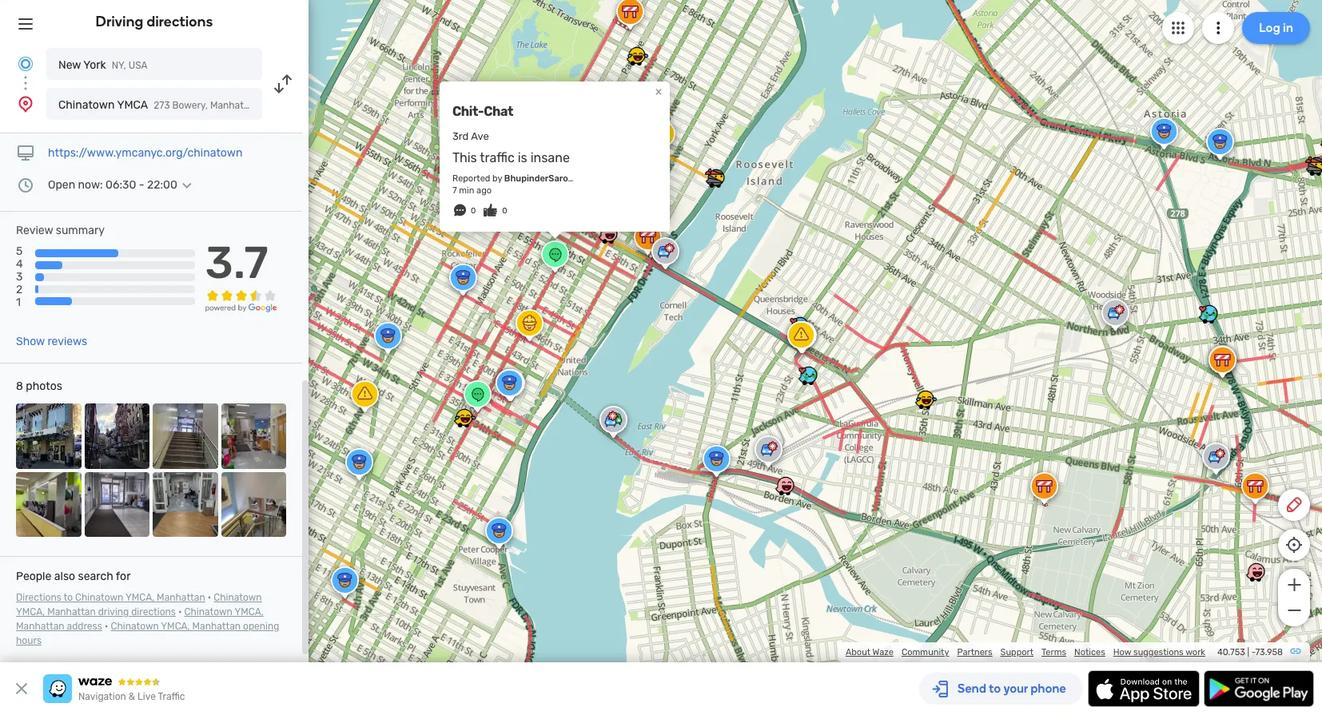 Task type: describe. For each thing, give the bounding box(es) containing it.
5 4 3 2 1
[[16, 245, 23, 310]]

review summary
[[16, 224, 105, 237]]

ago
[[477, 185, 492, 196]]

live
[[138, 691, 156, 703]]

notices link
[[1074, 647, 1105, 658]]

ymca
[[117, 98, 148, 112]]

|
[[1247, 647, 1249, 658]]

notices
[[1074, 647, 1105, 658]]

chinatown ymca, manhattan opening hours
[[16, 621, 279, 647]]

show
[[16, 335, 45, 349]]

1
[[16, 296, 21, 310]]

partners
[[957, 647, 993, 658]]

image 1 of chinatown ymca, manhattan image
[[16, 404, 81, 469]]

7
[[452, 185, 457, 196]]

image 4 of chinatown ymca, manhattan image
[[221, 404, 286, 469]]

partners link
[[957, 647, 993, 658]]

this
[[452, 150, 477, 165]]

bhupindersaroyahappy
[[504, 173, 605, 184]]

chinatown for chinatown ymca, manhattan address
[[184, 607, 232, 618]]

×
[[655, 84, 662, 99]]

about waze link
[[846, 647, 894, 658]]

image 6 of chinatown ymca, manhattan image
[[84, 472, 149, 537]]

people
[[16, 570, 51, 584]]

5
[[16, 245, 23, 258]]

chinatown ymca, manhattan driving directions link
[[16, 592, 262, 618]]

8
[[16, 380, 23, 393]]

chinatown up driving
[[75, 592, 123, 604]]

open now: 06:30 - 22:00
[[48, 178, 177, 192]]

new york ny, usa
[[58, 58, 148, 72]]

1 vertical spatial -
[[1252, 647, 1255, 658]]

273
[[154, 100, 170, 111]]

ymca, for opening
[[161, 621, 190, 632]]

location image
[[16, 94, 35, 114]]

image 2 of chinatown ymca, manhattan image
[[84, 404, 149, 469]]

manhattan for chinatown ymca, manhattan address
[[16, 621, 64, 632]]

directions inside chinatown ymca, manhattan driving directions
[[131, 607, 176, 618]]

3rd
[[452, 130, 469, 142]]

photos
[[26, 380, 62, 393]]

reviews
[[47, 335, 87, 349]]

hours
[[16, 636, 42, 647]]

chat
[[484, 104, 513, 119]]

image 8 of chinatown ymca, manhattan image
[[221, 472, 286, 537]]

2 0 from the left
[[502, 206, 507, 216]]

min
[[459, 185, 474, 196]]

chinatown for chinatown ymca, manhattan opening hours
[[111, 621, 159, 632]]

united
[[263, 100, 293, 111]]

how
[[1113, 647, 1131, 658]]

clock image
[[16, 176, 35, 195]]

manhattan up chinatown ymca, manhattan address
[[157, 592, 205, 604]]

chinatown ymca 273 bowery, manhattan, united states
[[58, 98, 324, 112]]

x image
[[12, 679, 31, 699]]

insane
[[530, 150, 570, 165]]

driving
[[98, 607, 129, 618]]

summary
[[56, 224, 105, 237]]

york
[[83, 58, 106, 72]]

ymca, for driving
[[16, 607, 45, 618]]

is
[[518, 150, 527, 165]]

https://www.ymcanyc.org/chinatown link
[[48, 146, 243, 160]]

&
[[129, 691, 135, 703]]

0 horizontal spatial -
[[139, 178, 144, 192]]

opening
[[243, 621, 279, 632]]

states
[[295, 100, 324, 111]]

40.753
[[1217, 647, 1245, 658]]

ave
[[471, 130, 489, 142]]

about waze community partners support terms notices how suggestions work
[[846, 647, 1205, 658]]

open now: 06:30 - 22:00 button
[[48, 178, 196, 192]]



Task type: locate. For each thing, give the bounding box(es) containing it.
22:00
[[147, 178, 177, 192]]

0 horizontal spatial 0
[[471, 206, 476, 216]]

manhattan for chinatown ymca, manhattan driving directions
[[47, 607, 96, 618]]

by
[[492, 173, 502, 184]]

pencil image
[[1285, 496, 1304, 515]]

open
[[48, 178, 75, 192]]

directions to chinatown ymca, manhattan link
[[16, 592, 205, 604]]

reported
[[452, 173, 490, 184]]

chinatown inside chinatown ymca, manhattan address
[[184, 607, 232, 618]]

search
[[78, 570, 113, 584]]

ymca, inside chinatown ymca, manhattan driving directions
[[16, 607, 45, 618]]

bowery,
[[172, 100, 208, 111]]

work
[[1186, 647, 1205, 658]]

1 horizontal spatial 0
[[502, 206, 507, 216]]

40.753 | -73.958
[[1217, 647, 1283, 658]]

link image
[[1289, 645, 1302, 658]]

current location image
[[16, 54, 35, 74]]

ymca, up chinatown ymca, manhattan address
[[125, 592, 154, 604]]

chinatown for chinatown ymca, manhattan driving directions
[[214, 592, 262, 604]]

73.958
[[1255, 647, 1283, 658]]

manhattan for chinatown ymca, manhattan opening hours
[[192, 621, 241, 632]]

manhattan
[[157, 592, 205, 604], [47, 607, 96, 618], [16, 621, 64, 632], [192, 621, 241, 632]]

chinatown up chinatown ymca, manhattan opening hours 'link' in the left bottom of the page
[[184, 607, 232, 618]]

1 horizontal spatial -
[[1252, 647, 1255, 658]]

manhattan down to
[[47, 607, 96, 618]]

community link
[[902, 647, 949, 658]]

image 3 of chinatown ymca, manhattan image
[[153, 404, 218, 469]]

suggestions
[[1134, 647, 1184, 658]]

driving
[[96, 13, 143, 30]]

directions to chinatown ymca, manhattan
[[16, 592, 205, 604]]

computer image
[[16, 144, 35, 163]]

2
[[16, 283, 23, 297]]

waze
[[873, 647, 894, 658]]

chinatown ymca, manhattan address
[[16, 607, 264, 632]]

driving directions
[[96, 13, 213, 30]]

chit-
[[452, 104, 484, 119]]

zoom out image
[[1284, 601, 1304, 620]]

chinatown down chinatown ymca, manhattan driving directions link
[[111, 621, 159, 632]]

directions
[[16, 592, 61, 604]]

chinatown inside chinatown ymca, manhattan driving directions
[[214, 592, 262, 604]]

3
[[16, 270, 23, 284]]

ymca, for address
[[235, 607, 264, 618]]

manhattan up hours
[[16, 621, 64, 632]]

chinatown for chinatown ymca 273 bowery, manhattan, united states
[[58, 98, 115, 112]]

chinatown inside chinatown ymca, manhattan opening hours
[[111, 621, 159, 632]]

also
[[54, 570, 75, 584]]

address
[[67, 621, 102, 632]]

terms
[[1042, 647, 1066, 658]]

usa
[[129, 60, 148, 71]]

1 0 from the left
[[471, 206, 476, 216]]

now:
[[78, 178, 103, 192]]

ymca,
[[125, 592, 154, 604], [16, 607, 45, 618], [235, 607, 264, 618], [161, 621, 190, 632]]

0 vertical spatial -
[[139, 178, 144, 192]]

ny,
[[112, 60, 126, 71]]

0 down min
[[471, 206, 476, 216]]

manhattan left opening
[[192, 621, 241, 632]]

ymca, inside chinatown ymca, manhattan opening hours
[[161, 621, 190, 632]]

0 down this traffic is insane reported by bhupindersaroyahappy 7 min ago
[[502, 206, 507, 216]]

- left 22:00
[[139, 178, 144, 192]]

chinatown down york
[[58, 98, 115, 112]]

06:30
[[106, 178, 136, 192]]

-
[[139, 178, 144, 192], [1252, 647, 1255, 658]]

ymca, inside chinatown ymca, manhattan address
[[235, 607, 264, 618]]

manhattan inside chinatown ymca, manhattan opening hours
[[192, 621, 241, 632]]

community
[[902, 647, 949, 658]]

- right | at bottom
[[1252, 647, 1255, 658]]

chevron down image
[[177, 179, 196, 192]]

show reviews
[[16, 335, 87, 349]]

chit-chat
[[452, 104, 513, 119]]

terms link
[[1042, 647, 1066, 658]]

8 photos
[[16, 380, 62, 393]]

review
[[16, 224, 53, 237]]

traffic
[[480, 150, 515, 165]]

ymca, down directions
[[16, 607, 45, 618]]

chinatown ymca, manhattan driving directions
[[16, 592, 262, 618]]

image 5 of chinatown ymca, manhattan image
[[16, 472, 81, 537]]

4
[[16, 258, 23, 271]]

support link
[[1000, 647, 1034, 658]]

ymca, up opening
[[235, 607, 264, 618]]

chinatown ymca, manhattan address link
[[16, 607, 264, 632]]

1 vertical spatial directions
[[131, 607, 176, 618]]

navigation
[[78, 691, 126, 703]]

how suggestions work link
[[1113, 647, 1205, 658]]

ymca, down chinatown ymca, manhattan driving directions link
[[161, 621, 190, 632]]

navigation & live traffic
[[78, 691, 185, 703]]

support
[[1000, 647, 1034, 658]]

directions up chinatown ymca, manhattan opening hours 'link' in the left bottom of the page
[[131, 607, 176, 618]]

× link
[[651, 84, 666, 99]]

image 7 of chinatown ymca, manhattan image
[[153, 472, 218, 537]]

manhattan inside chinatown ymca, manhattan address
[[16, 621, 64, 632]]

0 vertical spatial directions
[[147, 13, 213, 30]]

directions right driving at the top
[[147, 13, 213, 30]]

about
[[846, 647, 871, 658]]

manhattan,
[[210, 100, 261, 111]]

for
[[116, 570, 131, 584]]

3.7
[[205, 237, 268, 289]]

chinatown up opening
[[214, 592, 262, 604]]

zoom in image
[[1284, 576, 1304, 595]]

chinatown ymca, manhattan opening hours link
[[16, 621, 279, 647]]

to
[[64, 592, 73, 604]]

3rd ave
[[452, 130, 489, 142]]

https://www.ymcanyc.org/chinatown
[[48, 146, 243, 160]]

0
[[471, 206, 476, 216], [502, 206, 507, 216]]

people also search for
[[16, 570, 131, 584]]

new
[[58, 58, 81, 72]]

manhattan inside chinatown ymca, manhattan driving directions
[[47, 607, 96, 618]]

traffic
[[158, 691, 185, 703]]

this traffic is insane reported by bhupindersaroyahappy 7 min ago
[[452, 150, 605, 196]]



Task type: vqa. For each thing, say whether or not it's contained in the screenshot.
Directions to Chinatown, SF Link
no



